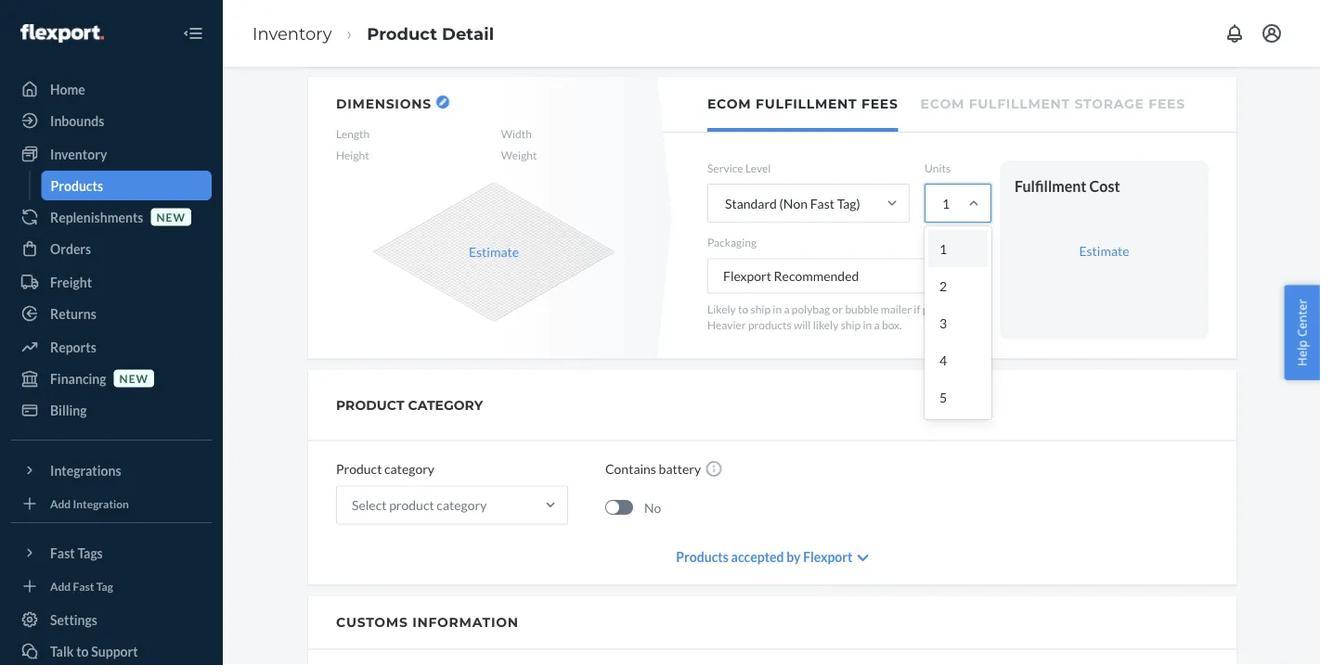 Task type: locate. For each thing, give the bounding box(es) containing it.
fulfillment cost
[[1015, 177, 1120, 195]]

products accepted by flexport
[[676, 550, 853, 566]]

1 vertical spatial add
[[50, 580, 71, 593]]

fast left tag
[[73, 580, 94, 593]]

length
[[336, 127, 370, 141]]

to for likely
[[738, 302, 749, 316]]

units
[[925, 162, 951, 175]]

select product category
[[352, 498, 487, 514]]

returns
[[50, 306, 96, 322]]

1 horizontal spatial inventory
[[253, 23, 332, 44]]

fulfillment left cost
[[1015, 177, 1087, 195]]

1 horizontal spatial to
[[738, 302, 749, 316]]

product left detail
[[367, 23, 437, 44]]

0 horizontal spatial in
[[773, 302, 782, 316]]

1 vertical spatial inventory link
[[11, 139, 212, 169]]

0 vertical spatial add
[[50, 497, 71, 511]]

0 vertical spatial ship
[[751, 302, 771, 316]]

add left integration
[[50, 497, 71, 511]]

polybag
[[792, 302, 830, 316]]

in
[[773, 302, 782, 316], [863, 318, 872, 331]]

0 vertical spatial category
[[384, 462, 435, 477]]

units element
[[925, 184, 992, 420]]

1 vertical spatial 1
[[940, 241, 947, 257]]

ecom up service
[[708, 96, 752, 112]]

new down reports 'link' in the left of the page
[[119, 372, 149, 385]]

1
[[942, 196, 950, 211], [940, 241, 947, 257]]

0 vertical spatial in
[[773, 302, 782, 316]]

0 vertical spatial product
[[367, 23, 437, 44]]

fulfillment for storage
[[969, 96, 1071, 112]]

0 horizontal spatial fees
[[862, 96, 898, 112]]

0 horizontal spatial products
[[51, 178, 103, 194]]

1 ecom from the left
[[708, 96, 752, 112]]

returns link
[[11, 299, 212, 329]]

fulfillment inside 'tab'
[[756, 96, 857, 112]]

1 down units
[[942, 196, 950, 211]]

customs information
[[336, 615, 519, 631]]

recommended
[[774, 268, 859, 284]]

category
[[384, 462, 435, 477], [437, 498, 487, 514]]

flexport
[[723, 268, 772, 284], [803, 550, 853, 566]]

1 vertical spatial flexport
[[803, 550, 853, 566]]

0 vertical spatial 1
[[942, 196, 950, 211]]

new for replenishments
[[156, 210, 186, 224]]

0 vertical spatial to
[[738, 302, 749, 316]]

2 ecom from the left
[[921, 96, 965, 112]]

to right talk
[[76, 644, 89, 660]]

fast left tags
[[50, 546, 75, 561]]

orders link
[[11, 234, 212, 264]]

1 horizontal spatial a
[[874, 318, 880, 331]]

help
[[1294, 340, 1311, 367]]

product inside breadcrumbs navigation
[[367, 23, 437, 44]]

products left accepted
[[676, 550, 729, 566]]

in up products
[[773, 302, 782, 316]]

billing
[[50, 403, 87, 418]]

0 horizontal spatial ecom
[[708, 96, 752, 112]]

(non
[[780, 196, 808, 211]]

service level
[[708, 162, 771, 175]]

estimate
[[1079, 243, 1130, 258], [469, 244, 519, 260]]

flexport right by
[[803, 550, 853, 566]]

1 add from the top
[[50, 497, 71, 511]]

ecom fulfillment storage fees tab
[[921, 77, 1186, 128]]

fulfillment left storage
[[969, 96, 1071, 112]]

accepted
[[731, 550, 784, 566]]

0 horizontal spatial flexport
[[723, 268, 772, 284]]

add
[[50, 497, 71, 511], [50, 580, 71, 593]]

ecom inside 'tab'
[[708, 96, 752, 112]]

add up settings
[[50, 580, 71, 593]]

to inside button
[[76, 644, 89, 660]]

product
[[367, 23, 437, 44], [336, 462, 382, 477]]

fulfillment up level on the top right
[[756, 96, 857, 112]]

0 vertical spatial a
[[784, 302, 790, 316]]

1 vertical spatial products
[[676, 550, 729, 566]]

ecom up units
[[921, 96, 965, 112]]

0 horizontal spatial a
[[784, 302, 790, 316]]

tags
[[77, 546, 103, 561]]

home
[[50, 81, 85, 97]]

1 vertical spatial fast
[[50, 546, 75, 561]]

flexport inside flexport recommended button
[[723, 268, 772, 284]]

standard
[[725, 196, 777, 211]]

or
[[833, 302, 843, 316]]

1 horizontal spatial ecom
[[921, 96, 965, 112]]

flexport down the packaging
[[723, 268, 772, 284]]

0 vertical spatial new
[[156, 210, 186, 224]]

1 2 3 4 5
[[940, 241, 947, 405]]

2 fees from the left
[[1149, 96, 1186, 112]]

inventory
[[253, 23, 332, 44], [50, 146, 107, 162]]

freight
[[50, 274, 92, 290]]

fulfillment for fees
[[756, 96, 857, 112]]

billing link
[[11, 396, 212, 425]]

1 vertical spatial inventory
[[50, 146, 107, 162]]

dimensions
[[336, 96, 432, 111]]

fulfillment inside tab
[[969, 96, 1071, 112]]

open account menu image
[[1261, 22, 1283, 45]]

information
[[412, 615, 519, 631]]

1 up '2'
[[940, 241, 947, 257]]

ecom fulfillment fees
[[708, 96, 898, 112]]

to inside likely to ship in a polybag or bubble mailer if possible. heavier products will likely ship in a box.
[[738, 302, 749, 316]]

0 horizontal spatial inventory
[[50, 146, 107, 162]]

inventory link
[[253, 23, 332, 44], [11, 139, 212, 169]]

product up select
[[336, 462, 382, 477]]

fast
[[810, 196, 835, 211], [50, 546, 75, 561], [73, 580, 94, 593]]

a up products
[[784, 302, 790, 316]]

category up product at the bottom
[[384, 462, 435, 477]]

0 horizontal spatial new
[[119, 372, 149, 385]]

0 vertical spatial products
[[51, 178, 103, 194]]

category right product at the bottom
[[437, 498, 487, 514]]

ecom fulfillment storage fees
[[921, 96, 1186, 112]]

packaging
[[708, 236, 757, 249]]

1 vertical spatial product
[[336, 462, 382, 477]]

tab list
[[663, 77, 1237, 133]]

ship down bubble
[[841, 318, 861, 331]]

4
[[940, 353, 947, 368]]

ship
[[751, 302, 771, 316], [841, 318, 861, 331]]

a
[[784, 302, 790, 316], [874, 318, 880, 331]]

new
[[156, 210, 186, 224], [119, 372, 149, 385]]

ecom inside tab
[[921, 96, 965, 112]]

0 vertical spatial flexport
[[723, 268, 772, 284]]

by
[[787, 550, 801, 566]]

no
[[644, 500, 661, 516]]

ship up products
[[751, 302, 771, 316]]

products up replenishments at the top
[[51, 178, 103, 194]]

1 horizontal spatial new
[[156, 210, 186, 224]]

inbounds
[[50, 113, 104, 129]]

customs
[[336, 615, 408, 631]]

to right likely
[[738, 302, 749, 316]]

2
[[940, 278, 947, 294]]

fulfillment
[[756, 96, 857, 112], [969, 96, 1071, 112], [1015, 177, 1087, 195]]

contains
[[605, 462, 656, 477]]

fast left the tag)
[[810, 196, 835, 211]]

fees
[[862, 96, 898, 112], [1149, 96, 1186, 112]]

products
[[748, 318, 792, 331]]

likely
[[708, 302, 736, 316]]

likely to ship in a polybag or bubble mailer if possible. heavier products will likely ship in a box.
[[708, 302, 965, 331]]

add fast tag link
[[11, 576, 212, 598]]

product
[[336, 397, 405, 413]]

storage
[[1075, 96, 1145, 112]]

1 vertical spatial category
[[437, 498, 487, 514]]

1 vertical spatial new
[[119, 372, 149, 385]]

1 vertical spatial ship
[[841, 318, 861, 331]]

0 horizontal spatial ship
[[751, 302, 771, 316]]

flexport logo image
[[20, 24, 104, 43]]

0 vertical spatial inventory
[[253, 23, 332, 44]]

1 vertical spatial to
[[76, 644, 89, 660]]

1 fees from the left
[[862, 96, 898, 112]]

in down bubble
[[863, 318, 872, 331]]

add for add fast tag
[[50, 580, 71, 593]]

0 horizontal spatial category
[[384, 462, 435, 477]]

1 vertical spatial in
[[863, 318, 872, 331]]

0 horizontal spatial to
[[76, 644, 89, 660]]

help center button
[[1285, 285, 1320, 381]]

reports
[[50, 339, 96, 355]]

2 add from the top
[[50, 580, 71, 593]]

1 horizontal spatial fees
[[1149, 96, 1186, 112]]

a left box.
[[874, 318, 880, 331]]

ecom
[[708, 96, 752, 112], [921, 96, 965, 112]]

1 horizontal spatial products
[[676, 550, 729, 566]]

0 horizontal spatial inventory link
[[11, 139, 212, 169]]

0 horizontal spatial estimate
[[469, 244, 519, 260]]

add fast tag
[[50, 580, 113, 593]]

new down products link
[[156, 210, 186, 224]]

talk
[[50, 644, 74, 660]]

financing
[[50, 371, 106, 387]]

open notifications image
[[1224, 22, 1246, 45]]

1 horizontal spatial estimate
[[1079, 243, 1130, 258]]

products
[[51, 178, 103, 194], [676, 550, 729, 566]]

1 horizontal spatial category
[[437, 498, 487, 514]]

1 horizontal spatial inventory link
[[253, 23, 332, 44]]

close navigation image
[[182, 22, 204, 45]]



Task type: vqa. For each thing, say whether or not it's contained in the screenshot.
Order Service
no



Task type: describe. For each thing, give the bounding box(es) containing it.
fast tags
[[50, 546, 103, 561]]

ecom fulfillment fees tab
[[708, 77, 898, 132]]

service
[[708, 162, 743, 175]]

estimate link
[[1079, 243, 1130, 258]]

estimate button
[[469, 243, 519, 261]]

1 for 1
[[942, 196, 950, 211]]

settings
[[50, 612, 97, 628]]

box.
[[882, 318, 902, 331]]

bubble
[[845, 302, 879, 316]]

contains battery
[[605, 462, 701, 477]]

fees inside tab
[[1149, 96, 1186, 112]]

products for products accepted by flexport
[[676, 550, 729, 566]]

to for talk
[[76, 644, 89, 660]]

level
[[746, 162, 771, 175]]

product for product category
[[336, 462, 382, 477]]

select
[[352, 498, 387, 514]]

1 vertical spatial a
[[874, 318, 880, 331]]

talk to support button
[[11, 637, 212, 666]]

freight link
[[11, 267, 212, 297]]

3
[[940, 315, 947, 331]]

will
[[794, 318, 811, 331]]

add integration link
[[11, 493, 212, 515]]

integrations
[[50, 463, 121, 479]]

pencil alt image
[[439, 98, 446, 106]]

add integration
[[50, 497, 129, 511]]

detail
[[442, 23, 494, 44]]

product detail
[[367, 23, 494, 44]]

height
[[336, 149, 369, 162]]

heavier
[[708, 318, 746, 331]]

2 vertical spatial fast
[[73, 580, 94, 593]]

product for product detail
[[367, 23, 437, 44]]

1 horizontal spatial flexport
[[803, 550, 853, 566]]

likely
[[813, 318, 839, 331]]

ecom for ecom fulfillment storage fees
[[921, 96, 965, 112]]

tab list containing ecom fulfillment fees
[[663, 77, 1237, 133]]

product
[[389, 498, 434, 514]]

settings link
[[11, 605, 212, 635]]

home link
[[11, 74, 212, 104]]

fees inside 'tab'
[[862, 96, 898, 112]]

fast tags button
[[11, 539, 212, 568]]

product category
[[336, 397, 483, 413]]

orders
[[50, 241, 91, 257]]

products for products
[[51, 178, 103, 194]]

product detail link
[[367, 23, 494, 44]]

category
[[408, 397, 483, 413]]

possible.
[[923, 302, 965, 316]]

replenishments
[[50, 209, 143, 225]]

battery
[[659, 462, 701, 477]]

breadcrumbs navigation
[[238, 6, 509, 60]]

add for add integration
[[50, 497, 71, 511]]

talk to support
[[50, 644, 138, 660]]

new for financing
[[119, 372, 149, 385]]

integrations button
[[11, 456, 212, 486]]

estimate for the estimate button
[[469, 244, 519, 260]]

5
[[940, 390, 947, 405]]

1 horizontal spatial in
[[863, 318, 872, 331]]

fast inside dropdown button
[[50, 546, 75, 561]]

center
[[1294, 299, 1311, 337]]

0 vertical spatial fast
[[810, 196, 835, 211]]

inventory inside breadcrumbs navigation
[[253, 23, 332, 44]]

1 horizontal spatial ship
[[841, 318, 861, 331]]

flexport recommended
[[723, 268, 859, 284]]

ecom for ecom fulfillment fees
[[708, 96, 752, 112]]

mailer
[[881, 302, 912, 316]]

tag
[[96, 580, 113, 593]]

if
[[914, 302, 921, 316]]

inbounds link
[[11, 106, 212, 136]]

flexport recommended button
[[708, 258, 985, 294]]

products link
[[41, 171, 212, 201]]

product category
[[336, 462, 435, 477]]

1 for 1 2 3 4 5
[[940, 241, 947, 257]]

0 vertical spatial inventory link
[[253, 23, 332, 44]]

help center
[[1294, 299, 1311, 367]]

reports link
[[11, 332, 212, 362]]

integration
[[73, 497, 129, 511]]

estimate for estimate link
[[1079, 243, 1130, 258]]

weight
[[501, 149, 537, 162]]

tag)
[[837, 196, 860, 211]]

cost
[[1090, 177, 1120, 195]]

chevron down image
[[857, 552, 869, 565]]

support
[[91, 644, 138, 660]]

width
[[501, 127, 532, 141]]

standard (non fast tag)
[[725, 196, 860, 211]]



